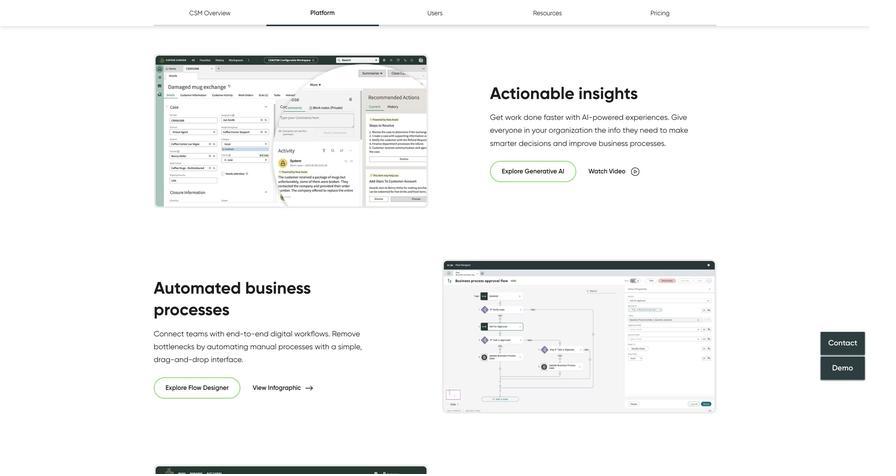 Task type: vqa. For each thing, say whether or not it's contained in the screenshot.
THE VIEW
no



Task type: describe. For each thing, give the bounding box(es) containing it.
teams
[[186, 329, 208, 338]]

remove
[[332, 329, 360, 338]]

connect teams with end-to-end digital workflows. remove bottlenecks by automating manual processes with a simple, drag-and-drop interface.
[[154, 329, 362, 364]]

they
[[623, 126, 639, 135]]

contact
[[829, 338, 858, 348]]

drag-
[[154, 355, 175, 364]]

need
[[641, 126, 659, 135]]

a
[[332, 342, 336, 351]]

improve
[[570, 139, 597, 148]]

done
[[524, 113, 542, 122]]

organization
[[549, 126, 593, 135]]

business inside automated business processes
[[245, 277, 311, 298]]

processes inside the connect teams with end-to-end digital workflows. remove bottlenecks by automating manual processes with a simple, drag-and-drop interface.
[[279, 342, 313, 351]]

get work done faster with ai-powered experiences. give everyone in your organization the info they need to make smarter decisions and improve business processes.
[[491, 113, 689, 148]]

in
[[525, 126, 530, 135]]

workflows.
[[295, 329, 330, 338]]

demo
[[833, 363, 854, 373]]

drop
[[193, 355, 209, 364]]

everyone
[[491, 126, 523, 135]]

get
[[491, 113, 504, 122]]

to
[[661, 126, 668, 135]]

1 horizontal spatial with
[[315, 342, 330, 351]]

end-
[[226, 329, 244, 338]]

simple,
[[338, 342, 362, 351]]

connect
[[154, 329, 184, 338]]

processes.
[[631, 139, 667, 148]]

and
[[554, 139, 568, 148]]



Task type: locate. For each thing, give the bounding box(es) containing it.
processes inside automated business processes
[[154, 299, 230, 320]]

bottlenecks
[[154, 342, 195, 351]]

processes
[[154, 299, 230, 320], [279, 342, 313, 351]]

with inside get work done faster with ai-powered experiences. give everyone in your organization the info they need to make smarter decisions and improve business processes.
[[566, 113, 581, 122]]

demo link
[[822, 357, 866, 380]]

processes down digital
[[279, 342, 313, 351]]

0 vertical spatial business
[[599, 139, 629, 148]]

and-
[[175, 355, 193, 364]]

with
[[566, 113, 581, 122], [210, 329, 225, 338], [315, 342, 330, 351]]

actionable insights
[[491, 83, 639, 103]]

manual
[[250, 342, 277, 351]]

decisions
[[519, 139, 552, 148]]

0 vertical spatial processes
[[154, 299, 230, 320]]

the
[[595, 126, 607, 135]]

interface.
[[211, 355, 244, 364]]

faster
[[544, 113, 564, 122]]

make
[[670, 126, 689, 135]]

1 vertical spatial business
[[245, 277, 311, 298]]

experiences.
[[626, 113, 670, 122]]

by
[[197, 342, 205, 351]]

actionable
[[491, 83, 575, 103]]

0 horizontal spatial processes
[[154, 299, 230, 320]]

automated
[[154, 277, 241, 298]]

0 vertical spatial with
[[566, 113, 581, 122]]

1 vertical spatial with
[[210, 329, 225, 338]]

1 vertical spatial processes
[[279, 342, 313, 351]]

0 horizontal spatial business
[[245, 277, 311, 298]]

with left a
[[315, 342, 330, 351]]

contact link
[[822, 332, 866, 355]]

with up automating
[[210, 329, 225, 338]]

1 horizontal spatial business
[[599, 139, 629, 148]]

automated business processes
[[154, 277, 311, 320]]

info
[[609, 126, 621, 135]]

business inside get work done faster with ai-powered experiences. give everyone in your organization the info they need to make smarter decisions and improve business processes.
[[599, 139, 629, 148]]

your
[[532, 126, 547, 135]]

2 horizontal spatial with
[[566, 113, 581, 122]]

business
[[599, 139, 629, 148], [245, 277, 311, 298]]

insights
[[579, 83, 639, 103]]

2 vertical spatial with
[[315, 342, 330, 351]]

give
[[672, 113, 688, 122]]

digital
[[271, 329, 293, 338]]

ai-
[[583, 113, 593, 122]]

powered
[[593, 113, 624, 122]]

smarter
[[491, 139, 517, 148]]

0 horizontal spatial with
[[210, 329, 225, 338]]

to-
[[244, 329, 255, 338]]

1 horizontal spatial processes
[[279, 342, 313, 351]]

with up organization
[[566, 113, 581, 122]]

end
[[255, 329, 269, 338]]

work
[[506, 113, 522, 122]]

automating
[[207, 342, 248, 351]]

processes down automated
[[154, 299, 230, 320]]



